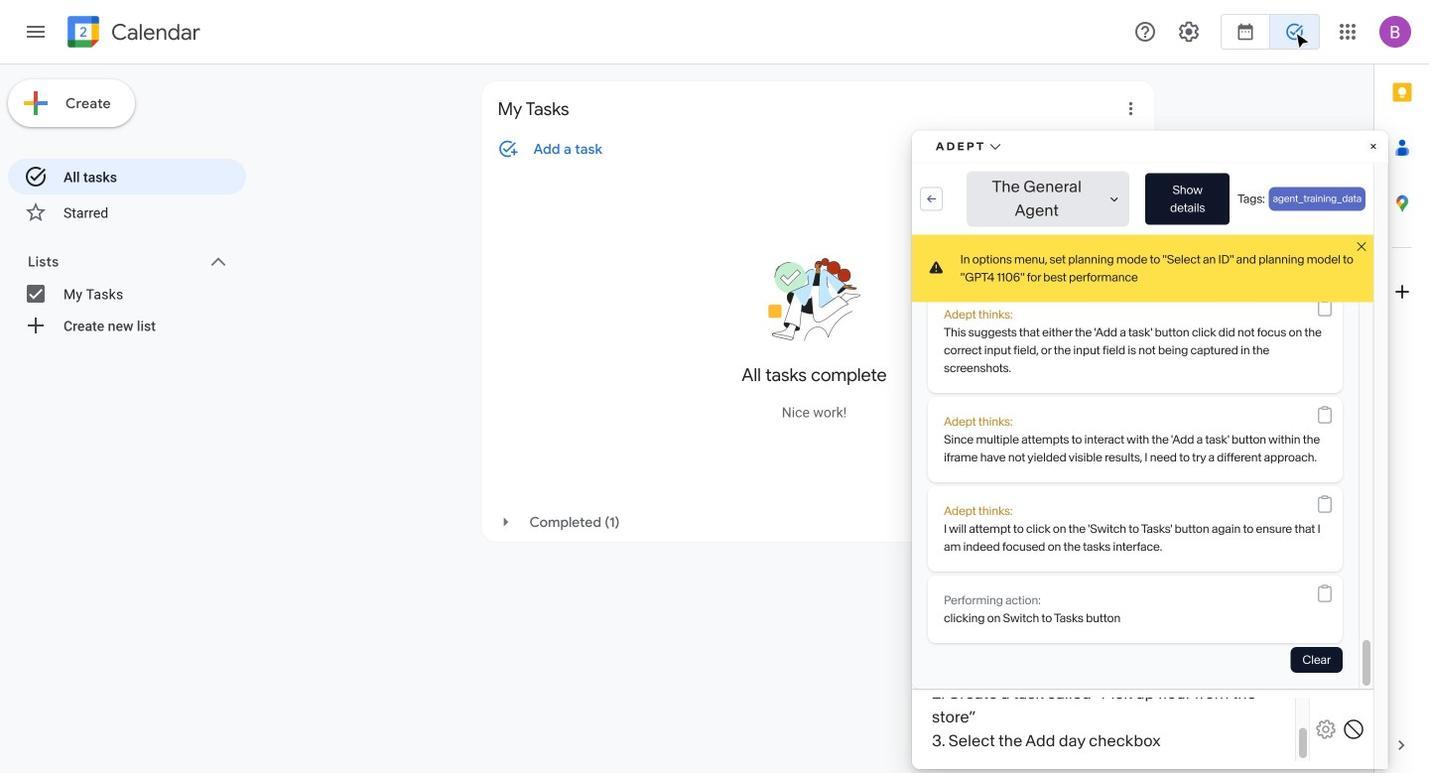Task type: locate. For each thing, give the bounding box(es) containing it.
calendar element
[[64, 12, 200, 56]]

settings menu image
[[1178, 20, 1202, 44]]

heading
[[107, 20, 200, 44]]

tasks sidebar image
[[24, 20, 48, 44]]

support menu image
[[1134, 20, 1158, 44]]

tab list
[[1375, 65, 1430, 718]]



Task type: describe. For each thing, give the bounding box(es) containing it.
heading inside calendar element
[[107, 20, 200, 44]]



Task type: vqa. For each thing, say whether or not it's contained in the screenshot.
left Thu
no



